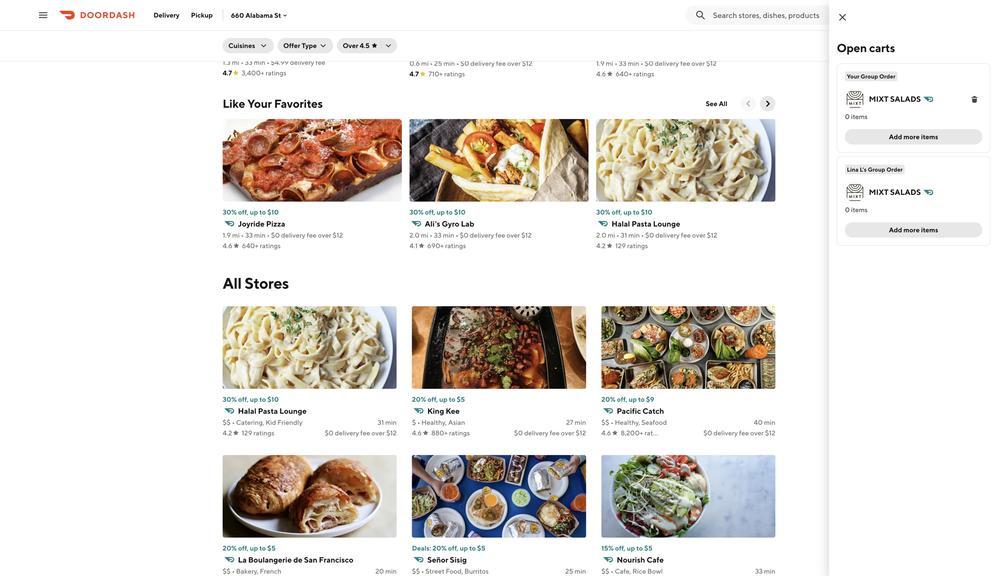 Task type: locate. For each thing, give the bounding box(es) containing it.
mi inside the 20% off, up to $5 the plant cafe organic 1.3 mi • 33 min • $4.99 delivery fee
[[232, 58, 240, 66]]

1 horizontal spatial healthy,
[[615, 419, 641, 426]]

33
[[245, 58, 253, 66], [619, 59, 627, 67], [245, 231, 253, 239], [434, 231, 442, 239], [756, 567, 763, 575]]

la
[[238, 555, 247, 565]]

20% off, up to $5 the plant cafe organic 1.3 mi • 33 min • $4.99 delivery fee
[[223, 36, 326, 66]]

30%
[[223, 208, 237, 216], [410, 208, 424, 216], [597, 208, 611, 216], [223, 395, 237, 403]]

0 horizontal spatial 640+
[[242, 242, 259, 250]]

kid
[[266, 419, 276, 426]]

1.9 mi • 33 min • $0 delivery fee over $12
[[597, 59, 717, 67], [223, 231, 343, 239]]

2 more from the top
[[904, 226, 920, 234]]

boulangerie
[[248, 555, 292, 565]]

0 vertical spatial add more items
[[890, 133, 939, 141]]

1.9
[[597, 59, 605, 67], [223, 231, 231, 239]]

0 horizontal spatial 4.7
[[223, 69, 232, 77]]

like your favorites
[[223, 97, 323, 110]]

off, up plant
[[238, 36, 249, 44]]

0 vertical spatial mixt
[[870, 94, 889, 103]]

halal for 129
[[612, 219, 631, 228]]

0 horizontal spatial halal pasta lounge
[[238, 407, 307, 416]]

0 vertical spatial 640+
[[616, 70, 633, 78]]

0 vertical spatial 129 ratings
[[616, 242, 648, 250]]

cafe
[[259, 47, 276, 56], [647, 555, 664, 565]]

33 inside the 20% off, up to $5 the plant cafe organic 1.3 mi • 33 min • $4.99 delivery fee
[[245, 58, 253, 66]]

healthy, down king
[[422, 419, 447, 426]]

1 horizontal spatial 129
[[616, 242, 626, 250]]

all
[[719, 100, 728, 108], [223, 274, 242, 292]]

30% off, up to $10 up joyride
[[223, 208, 279, 216]]

1 horizontal spatial halal
[[612, 219, 631, 228]]

group down 'open carts'
[[861, 73, 879, 80]]

salads down your group order
[[891, 94, 922, 103]]

25
[[435, 59, 443, 67], [566, 567, 574, 575]]

1 horizontal spatial 1.9 mi • 33 min • $0 delivery fee over $12
[[597, 59, 717, 67]]

0 horizontal spatial 2.0
[[410, 231, 420, 239]]

offer type button
[[278, 38, 333, 53]]

1 vertical spatial more
[[904, 226, 920, 234]]

1 vertical spatial mixt
[[870, 188, 889, 197]]

like your favorites link
[[223, 96, 323, 111]]

1 vertical spatial 1.9
[[223, 231, 231, 239]]

halal for $0
[[238, 407, 257, 416]]

0 vertical spatial add more items button
[[846, 129, 983, 145]]

to right the cuisines
[[260, 36, 266, 44]]

25 min
[[566, 567, 587, 575]]

all left "stores"
[[223, 274, 242, 292]]

over
[[508, 59, 521, 67], [692, 59, 706, 67], [318, 231, 332, 239], [507, 231, 520, 239], [693, 231, 706, 239], [372, 429, 385, 437], [561, 429, 575, 437], [751, 429, 764, 437]]

$$ left catering,
[[223, 419, 231, 426]]

1 vertical spatial mixt salads
[[870, 188, 922, 197]]

30% for 2.0 mi • 31 min • $0 delivery fee over $12
[[597, 208, 611, 216]]

1 vertical spatial 25
[[566, 567, 574, 575]]

halal pasta lounge up kid
[[238, 407, 307, 416]]

up up joyride
[[250, 208, 258, 216]]

0 horizontal spatial healthy,
[[422, 419, 447, 426]]

1 vertical spatial add more items
[[890, 226, 939, 234]]

min inside the 20% off, up to $5 the plant cafe organic 1.3 mi • 33 min • $4.99 delivery fee
[[254, 58, 265, 66]]

0 vertical spatial pasta
[[632, 219, 652, 228]]

catering,
[[236, 419, 265, 426]]

1 vertical spatial 0 items
[[846, 206, 868, 214]]

off,
[[238, 36, 249, 44], [238, 208, 249, 216], [425, 208, 436, 216], [612, 208, 623, 216], [238, 395, 249, 403], [428, 395, 438, 403], [617, 395, 628, 403], [238, 544, 249, 552], [448, 544, 459, 552], [616, 544, 626, 552]]

healthy, for pacific
[[615, 419, 641, 426]]

mixt salads down lina l's group order
[[870, 188, 922, 197]]

0 horizontal spatial 20% off, up to $5
[[223, 544, 276, 552]]

30% off, up to $10 up catering,
[[223, 395, 279, 403]]

$0 delivery fee over $12 for pacific catch
[[704, 429, 776, 437]]

1 horizontal spatial 31
[[621, 231, 628, 239]]

your down open
[[848, 73, 860, 80]]

all right see
[[719, 100, 728, 108]]

off, up the la
[[238, 544, 249, 552]]

off, up sisig on the left bottom
[[448, 544, 459, 552]]

0 vertical spatial 0 items
[[846, 113, 868, 121]]

$$ left cafe, on the right bottom
[[602, 567, 610, 575]]

lounge up the friendly
[[280, 407, 307, 416]]

order down carts
[[880, 73, 896, 80]]

0 vertical spatial add more items link
[[846, 129, 983, 145]]

add more items button
[[846, 129, 983, 145], [846, 222, 983, 238]]

$$ left bakery,
[[223, 567, 231, 575]]

up inside the 20% off, up to $5 the plant cafe organic 1.3 mi • 33 min • $4.99 delivery fee
[[250, 36, 258, 44]]

1 vertical spatial lounge
[[280, 407, 307, 416]]

1 horizontal spatial all
[[719, 100, 728, 108]]

0 vertical spatial group
[[861, 73, 879, 80]]

0 vertical spatial 0
[[846, 113, 850, 121]]

1 0 items from the top
[[846, 113, 868, 121]]

0 horizontal spatial $0 delivery fee over $12
[[325, 429, 397, 437]]

mixt down your group order
[[870, 94, 889, 103]]

mi
[[232, 58, 240, 66], [422, 59, 429, 67], [606, 59, 614, 67], [232, 231, 240, 239], [421, 231, 429, 239], [608, 231, 616, 239]]

4.5
[[360, 42, 370, 49]]

1 vertical spatial halal
[[238, 407, 257, 416]]

20% up $
[[412, 395, 427, 403]]

$10 for $0 delivery fee over $12
[[268, 395, 279, 403]]

1 horizontal spatial 129 ratings
[[616, 242, 648, 250]]

1 vertical spatial your
[[248, 97, 272, 110]]

1 add more items button from the top
[[846, 129, 983, 145]]

0 vertical spatial lounge
[[654, 219, 681, 228]]

$5 for nourish cafe
[[645, 544, 653, 552]]

1 mixt from the top
[[870, 94, 889, 103]]

0.6
[[410, 59, 420, 67]]

stores
[[245, 274, 289, 292]]

1 vertical spatial salads
[[891, 188, 922, 197]]

30% off, up to $10 up ali's
[[410, 208, 466, 216]]

to
[[260, 36, 266, 44], [260, 208, 266, 216], [447, 208, 453, 216], [634, 208, 640, 216], [260, 395, 266, 403], [449, 395, 456, 403], [639, 395, 645, 403], [260, 544, 266, 552], [470, 544, 476, 552], [637, 544, 643, 552]]

more
[[904, 133, 920, 141], [904, 226, 920, 234]]

2 add more items from the top
[[890, 226, 939, 234]]

$0 delivery fee over $12 down 31 min
[[325, 429, 397, 437]]

129 ratings down 2.0 mi • 31 min • $0 delivery fee over $12
[[616, 242, 648, 250]]

4.7 down 0.6
[[410, 70, 419, 78]]

french
[[260, 567, 282, 575]]

2 healthy, from the left
[[615, 419, 641, 426]]

0 vertical spatial add
[[890, 133, 903, 141]]

1 vertical spatial cafe
[[647, 555, 664, 565]]

660 alabama st button
[[231, 11, 289, 19]]

add for your group order
[[890, 133, 903, 141]]

up up plant
[[250, 36, 258, 44]]

2 0 from the top
[[846, 206, 850, 214]]

lounge
[[654, 219, 681, 228], [280, 407, 307, 416]]

0 vertical spatial all
[[719, 100, 728, 108]]

0 vertical spatial more
[[904, 133, 920, 141]]

halal up 2.0 mi • 31 min • $0 delivery fee over $12
[[612, 219, 631, 228]]

0 vertical spatial mixt salads
[[870, 94, 922, 103]]

1 horizontal spatial 4.7
[[410, 70, 419, 78]]

1 healthy, from the left
[[422, 419, 447, 426]]

0 items for lina
[[846, 206, 868, 214]]

your
[[848, 73, 860, 80], [248, 97, 272, 110]]

1 2.0 from the left
[[410, 231, 420, 239]]

1 vertical spatial add more items link
[[846, 222, 983, 238]]

1 horizontal spatial 2.0
[[597, 231, 607, 239]]

0 vertical spatial salads
[[891, 94, 922, 103]]

40 min
[[754, 419, 776, 426]]

pasta up kid
[[258, 407, 278, 416]]

$10 up kid
[[268, 395, 279, 403]]

$$ for pacific
[[602, 419, 610, 426]]

up
[[250, 36, 258, 44], [250, 208, 258, 216], [437, 208, 445, 216], [624, 208, 632, 216], [250, 395, 258, 403], [440, 395, 448, 403], [629, 395, 637, 403], [250, 544, 258, 552], [460, 544, 468, 552], [627, 544, 636, 552]]

0 horizontal spatial lounge
[[280, 407, 307, 416]]

$$ • bakery, french
[[223, 567, 282, 575]]

0 vertical spatial 25
[[435, 59, 443, 67]]

0 vertical spatial cafe
[[259, 47, 276, 56]]

880+ ratings
[[432, 429, 470, 437]]

offer type
[[284, 42, 317, 49]]

20% up bakery,
[[223, 544, 237, 552]]

20% off, up to $5 for king
[[412, 395, 465, 403]]

1 vertical spatial 1.9 mi • 33 min • $0 delivery fee over $12
[[223, 231, 343, 239]]

min
[[254, 58, 265, 66], [444, 59, 455, 67], [628, 59, 640, 67], [254, 231, 266, 239], [443, 231, 455, 239], [629, 231, 640, 239], [386, 419, 397, 426], [575, 419, 587, 426], [765, 419, 776, 426], [386, 567, 397, 575], [575, 567, 587, 575], [765, 567, 776, 575]]

20% off, up to $5 up the la
[[223, 544, 276, 552]]

lounge up 2.0 mi • 31 min • $0 delivery fee over $12
[[654, 219, 681, 228]]

$5 up the kee at the bottom left
[[457, 395, 465, 403]]

$0 delivery fee over $12 for halal pasta lounge
[[325, 429, 397, 437]]

1 0 from the top
[[846, 113, 850, 121]]

1.3
[[223, 58, 231, 66]]

pasta
[[632, 219, 652, 228], [258, 407, 278, 416]]

1 horizontal spatial 640+ ratings
[[616, 70, 655, 78]]

0 items down your group order
[[846, 113, 868, 121]]

0 down your group order
[[846, 113, 850, 121]]

27
[[567, 419, 574, 426]]

1 vertical spatial all
[[223, 274, 242, 292]]

$5 up nourish cafe
[[645, 544, 653, 552]]

off, up ali's
[[425, 208, 436, 216]]

1 horizontal spatial halal pasta lounge
[[612, 219, 681, 228]]

20% for pacific catch
[[602, 395, 616, 403]]

king
[[428, 407, 444, 416]]

2 2.0 from the left
[[597, 231, 607, 239]]

0 vertical spatial your
[[848, 73, 860, 80]]

salads
[[891, 94, 922, 103], [891, 188, 922, 197]]

1 add from the top
[[890, 133, 903, 141]]

mixt salads down your group order
[[870, 94, 922, 103]]

halal
[[612, 219, 631, 228], [238, 407, 257, 416]]

pasta for $0 delivery fee over $12
[[258, 407, 278, 416]]

organic
[[277, 47, 306, 56]]

delivery button
[[148, 7, 185, 23]]

1 $0 delivery fee over $12 from the left
[[325, 429, 397, 437]]

to up boulangerie
[[260, 544, 266, 552]]

0 vertical spatial 1.9 mi • 33 min • $0 delivery fee over $12
[[597, 59, 717, 67]]

la boulangerie de san francisco
[[238, 555, 354, 565]]

king kee
[[428, 407, 460, 416]]

0 horizontal spatial pasta
[[258, 407, 278, 416]]

27 min
[[567, 419, 587, 426]]

fee
[[316, 58, 326, 66], [496, 59, 506, 67], [681, 59, 691, 67], [307, 231, 317, 239], [496, 231, 506, 239], [682, 231, 691, 239], [361, 429, 371, 437], [550, 429, 560, 437], [740, 429, 750, 437]]

to left '$9'
[[639, 395, 645, 403]]

salads down lina l's group order
[[891, 188, 922, 197]]

1 more from the top
[[904, 133, 920, 141]]

group right l's
[[869, 166, 886, 173]]

1 vertical spatial 20% off, up to $5
[[223, 544, 276, 552]]

$0 delivery fee over $12
[[325, 429, 397, 437], [515, 429, 587, 437], [704, 429, 776, 437]]

bowl
[[648, 567, 663, 575]]

129 ratings down the $$ • catering, kid friendly
[[242, 429, 275, 437]]

640+ ratings
[[616, 70, 655, 78], [242, 242, 281, 250]]

2 add more items button from the top
[[846, 222, 983, 238]]

cafe up $4.99
[[259, 47, 276, 56]]

up up 2.0 mi • 31 min • $0 delivery fee over $12
[[624, 208, 632, 216]]

pickup button
[[185, 7, 219, 23]]

pickup
[[191, 11, 213, 19]]

2 0 items from the top
[[846, 206, 868, 214]]

delivery
[[290, 58, 314, 66], [471, 59, 495, 67], [655, 59, 680, 67], [281, 231, 306, 239], [470, 231, 494, 239], [656, 231, 680, 239], [335, 429, 359, 437], [525, 429, 549, 437], [714, 429, 738, 437]]

0 vertical spatial 4.2
[[597, 242, 606, 250]]

129 ratings
[[616, 242, 648, 250], [242, 429, 275, 437]]

0 horizontal spatial 25
[[435, 59, 443, 67]]

4.7 down the 1.3
[[223, 69, 232, 77]]

$$ left street
[[412, 567, 420, 575]]

cafe up bowl
[[647, 555, 664, 565]]

$5 up boulangerie
[[268, 544, 276, 552]]

30% off, up to $10
[[223, 208, 279, 216], [410, 208, 466, 216], [597, 208, 653, 216], [223, 395, 279, 403]]

up up sisig on the left bottom
[[460, 544, 468, 552]]

pasta up 2.0 mi • 31 min • $0 delivery fee over $12
[[632, 219, 652, 228]]

20% off, up to $5 for la
[[223, 544, 276, 552]]

1 horizontal spatial $0 delivery fee over $12
[[515, 429, 587, 437]]

see all link
[[701, 96, 734, 111]]

30% off, up to $10 for 1.9 mi • 33 min • $0 delivery fee over $12
[[223, 208, 279, 216]]

0 down lina
[[846, 206, 850, 214]]

halal pasta lounge up 2.0 mi • 31 min • $0 delivery fee over $12
[[612, 219, 681, 228]]

$0 delivery fee over $12 down 40
[[704, 429, 776, 437]]

0 horizontal spatial 129
[[242, 429, 252, 437]]

•
[[241, 58, 244, 66], [267, 58, 270, 66], [430, 59, 433, 67], [457, 59, 459, 67], [615, 59, 618, 67], [641, 59, 644, 67], [241, 231, 244, 239], [267, 231, 270, 239], [430, 231, 433, 239], [456, 231, 459, 239], [617, 231, 620, 239], [642, 231, 645, 239], [232, 419, 235, 426], [418, 419, 420, 426], [611, 419, 614, 426], [232, 567, 235, 575], [422, 567, 424, 575], [611, 567, 614, 575]]

2 add more items link from the top
[[846, 222, 983, 238]]

0 vertical spatial halal
[[612, 219, 631, 228]]

$5 up burritos
[[478, 544, 486, 552]]

20% off, up to $5 up king
[[412, 395, 465, 403]]

129 down catering,
[[242, 429, 252, 437]]

31
[[621, 231, 628, 239], [378, 419, 384, 426]]

$$ right 27 min at the right bottom of page
[[602, 419, 610, 426]]

$10 up pizza
[[268, 208, 279, 216]]

healthy, up 8,200+
[[615, 419, 641, 426]]

1 horizontal spatial pasta
[[632, 219, 652, 228]]

your right like
[[248, 97, 272, 110]]

0 vertical spatial 1.9
[[597, 59, 605, 67]]

$$ for señor
[[412, 567, 420, 575]]

0 vertical spatial halal pasta lounge
[[612, 219, 681, 228]]

add more items for lina l's group order
[[890, 226, 939, 234]]

ratings
[[266, 69, 287, 77], [445, 70, 465, 78], [634, 70, 655, 78], [260, 242, 281, 250], [445, 242, 466, 250], [628, 242, 648, 250], [254, 429, 275, 437], [449, 429, 470, 437], [645, 429, 666, 437]]

$5
[[268, 36, 276, 44], [457, 395, 465, 403], [268, 544, 276, 552], [478, 544, 486, 552], [645, 544, 653, 552]]

close image
[[838, 12, 849, 23]]

0 vertical spatial order
[[880, 73, 896, 80]]

off, up king
[[428, 395, 438, 403]]

0 horizontal spatial cafe
[[259, 47, 276, 56]]

640+
[[616, 70, 633, 78], [242, 242, 259, 250]]

2 horizontal spatial $0 delivery fee over $12
[[704, 429, 776, 437]]

off, up joyride
[[238, 208, 249, 216]]

0 vertical spatial 640+ ratings
[[616, 70, 655, 78]]

0 items for your
[[846, 113, 868, 121]]

1 vertical spatial halal pasta lounge
[[238, 407, 307, 416]]

30% off, up to $10 up 2.0 mi • 31 min • $0 delivery fee over $12
[[597, 208, 653, 216]]

30% for 1.9 mi • 33 min • $0 delivery fee over $12
[[223, 208, 237, 216]]

delete saved cart image
[[972, 96, 979, 103]]

1 vertical spatial 640+ ratings
[[242, 242, 281, 250]]

add
[[890, 133, 903, 141], [890, 226, 903, 234]]

1 horizontal spatial 20% off, up to $5
[[412, 395, 465, 403]]

0 items down lina
[[846, 206, 868, 214]]

mixt down lina l's group order
[[870, 188, 889, 197]]

1 horizontal spatial lounge
[[654, 219, 681, 228]]

$5 for la boulangerie de san francisco
[[268, 544, 276, 552]]

add more items for your group order
[[890, 133, 939, 141]]

1 add more items from the top
[[890, 133, 939, 141]]

1 vertical spatial add
[[890, 226, 903, 234]]

30% for 2.0 mi • 33 min • $0 delivery fee over $12
[[410, 208, 424, 216]]

20% up the
[[223, 36, 237, 44]]

15%
[[602, 544, 614, 552]]

20% up $$ • healthy, seafood
[[602, 395, 616, 403]]

1 vertical spatial 31
[[378, 419, 384, 426]]

20% up señor
[[433, 544, 447, 552]]

order right l's
[[887, 166, 904, 173]]

next button of carousel image
[[764, 99, 773, 109]]

$5 left offer
[[268, 36, 276, 44]]

0 horizontal spatial 4.2
[[223, 429, 232, 437]]

1 add more items link from the top
[[846, 129, 983, 145]]

$0 delivery fee over $12 down 27
[[515, 429, 587, 437]]

1 vertical spatial pasta
[[258, 407, 278, 416]]

halal up catering,
[[238, 407, 257, 416]]

1 horizontal spatial 640+
[[616, 70, 633, 78]]

0 vertical spatial 20% off, up to $5
[[412, 395, 465, 403]]

group
[[861, 73, 879, 80], [869, 166, 886, 173]]

$10 up 2.0 mi • 31 min • $0 delivery fee over $12
[[641, 208, 653, 216]]

0 horizontal spatial 1.9
[[223, 231, 231, 239]]

off, up the pacific at the right bottom of page
[[617, 395, 628, 403]]

3 $0 delivery fee over $12 from the left
[[704, 429, 776, 437]]

lina l's group order
[[848, 166, 904, 173]]

2 $0 delivery fee over $12 from the left
[[515, 429, 587, 437]]

nourish cafe
[[617, 555, 664, 565]]

plant
[[238, 47, 257, 56]]

129 down 2.0 mi • 31 min • $0 delivery fee over $12
[[616, 242, 626, 250]]

0 horizontal spatial 129 ratings
[[242, 429, 275, 437]]

1 vertical spatial 0
[[846, 206, 850, 214]]

1 vertical spatial 640+
[[242, 242, 259, 250]]

2 add from the top
[[890, 226, 903, 234]]

to inside the 20% off, up to $5 the plant cafe organic 1.3 mi • 33 min • $4.99 delivery fee
[[260, 36, 266, 44]]

1 vertical spatial add more items button
[[846, 222, 983, 238]]

2.0
[[410, 231, 420, 239], [597, 231, 607, 239]]

see all
[[706, 100, 728, 108]]

$10 up lab
[[455, 208, 466, 216]]

lounge for $0 delivery fee over $12
[[280, 407, 307, 416]]



Task type: describe. For each thing, give the bounding box(es) containing it.
like
[[223, 97, 245, 110]]

8,200+
[[621, 429, 644, 437]]

to up the joyride pizza
[[260, 208, 266, 216]]

30% off, up to $10 for 2.0 mi • 31 min • $0 delivery fee over $12
[[597, 208, 653, 216]]

señor
[[428, 555, 449, 565]]

1 salads from the top
[[891, 94, 922, 103]]

kee
[[446, 407, 460, 416]]

2 salads from the top
[[891, 188, 922, 197]]

1 vertical spatial 129
[[242, 429, 252, 437]]

$$ for halal
[[223, 419, 231, 426]]

delivery inside the 20% off, up to $5 the plant cafe organic 1.3 mi • 33 min • $4.99 delivery fee
[[290, 58, 314, 66]]

street
[[426, 567, 445, 575]]

add more items link for lina l's group order
[[846, 222, 983, 238]]

$$ for la
[[223, 567, 231, 575]]

1 horizontal spatial cafe
[[647, 555, 664, 565]]

señor sisig
[[428, 555, 467, 565]]

alabama
[[246, 11, 273, 19]]

$10 for 129 ratings
[[641, 208, 653, 216]]

open carts
[[838, 41, 896, 55]]

2.0 for ali's gyro lab
[[410, 231, 420, 239]]

to up the kee at the bottom left
[[449, 395, 456, 403]]

fee inside the 20% off, up to $5 the plant cafe organic 1.3 mi • 33 min • $4.99 delivery fee
[[316, 58, 326, 66]]

1 vertical spatial 129 ratings
[[242, 429, 275, 437]]

cafe,
[[615, 567, 632, 575]]

over 4.5 button
[[337, 38, 397, 53]]

off, inside the 20% off, up to $5 the plant cafe organic 1.3 mi • 33 min • $4.99 delivery fee
[[238, 36, 249, 44]]

20% for king kee
[[412, 395, 427, 403]]

$$ • cafe, rice bowl
[[602, 567, 663, 575]]

add more items button for your group order
[[846, 129, 983, 145]]

0 horizontal spatial 640+ ratings
[[242, 242, 281, 250]]

up up the pacific at the right bottom of page
[[629, 395, 637, 403]]

30% off, up to $10 for 2.0 mi • 33 min • $0 delivery fee over $12
[[410, 208, 466, 216]]

4.1
[[410, 242, 418, 250]]

710+ ratings
[[429, 70, 465, 78]]

0 horizontal spatial 31
[[378, 419, 384, 426]]

asian
[[449, 419, 465, 426]]

seafood
[[642, 419, 667, 426]]

1 horizontal spatial 25
[[566, 567, 574, 575]]

1 vertical spatial 4.2
[[223, 429, 232, 437]]

lab
[[461, 219, 475, 228]]

st
[[275, 11, 281, 19]]

33 min
[[756, 567, 776, 575]]

halal pasta lounge for $0 delivery fee over $12
[[238, 407, 307, 416]]

3,400+ ratings
[[242, 69, 287, 77]]

san
[[304, 555, 318, 565]]

all stores
[[223, 274, 289, 292]]

0 horizontal spatial all
[[223, 274, 242, 292]]

off, right 15%
[[616, 544, 626, 552]]

to up 2.0 mi • 31 min • $0 delivery fee over $12
[[634, 208, 640, 216]]

2.0 for halal pasta lounge
[[597, 231, 607, 239]]

healthy, for king
[[422, 419, 447, 426]]

cafe inside the 20% off, up to $5 the plant cafe organic 1.3 mi • 33 min • $4.99 delivery fee
[[259, 47, 276, 56]]

20
[[376, 567, 384, 575]]

3,400+
[[242, 69, 264, 77]]

joyride
[[238, 219, 265, 228]]

$10 for 640+ ratings
[[268, 208, 279, 216]]

0 vertical spatial 129
[[616, 242, 626, 250]]

to up burritos
[[470, 544, 476, 552]]

add for lina l's group order
[[890, 226, 903, 234]]

0.6 mi • 25 min • $0 delivery fee over $12
[[410, 59, 533, 67]]

more for your group order
[[904, 133, 920, 141]]

4.7 for 710+ ratings
[[410, 70, 419, 78]]

type
[[302, 42, 317, 49]]

$ • healthy, asian
[[412, 419, 465, 426]]

over
[[343, 42, 359, 49]]

pacific catch
[[617, 407, 665, 416]]

880+
[[432, 429, 448, 437]]

0 vertical spatial 31
[[621, 231, 628, 239]]

2 mixt salads from the top
[[870, 188, 922, 197]]

open
[[838, 41, 868, 55]]

up up nourish
[[627, 544, 636, 552]]

offer
[[284, 42, 301, 49]]

$10 for 690+ ratings
[[455, 208, 466, 216]]

l's
[[860, 166, 867, 173]]

31 min
[[378, 419, 397, 426]]

1 mixt salads from the top
[[870, 94, 922, 103]]

$$ • catering, kid friendly
[[223, 419, 303, 426]]

burritos
[[465, 567, 489, 575]]

1 horizontal spatial 1.9
[[597, 59, 605, 67]]

up up boulangerie
[[250, 544, 258, 552]]

$4.99
[[271, 58, 289, 66]]

see
[[706, 100, 718, 108]]

690+
[[428, 242, 444, 250]]

open menu image
[[37, 9, 49, 21]]

over 4.5
[[343, 42, 370, 49]]

to up nourish cafe
[[637, 544, 643, 552]]

cuisines
[[229, 42, 255, 49]]

to up the $$ • catering, kid friendly
[[260, 395, 266, 403]]

0 for your group order
[[846, 113, 850, 121]]

$9
[[647, 395, 655, 403]]

joyride pizza
[[238, 219, 285, 228]]

4.7 for 3,400+ ratings
[[223, 69, 232, 77]]

20 min
[[376, 567, 397, 575]]

rice
[[633, 567, 647, 575]]

bakery,
[[236, 567, 259, 575]]

20% for la boulangerie de san francisco
[[223, 544, 237, 552]]

delivery
[[154, 11, 180, 19]]

food,
[[446, 567, 464, 575]]

1 vertical spatial order
[[887, 166, 904, 173]]

de
[[294, 555, 303, 565]]

cuisines button
[[223, 38, 274, 53]]

15% off, up to $5
[[602, 544, 653, 552]]

up up ali's
[[437, 208, 445, 216]]

$
[[412, 419, 416, 426]]

off, up catering,
[[238, 395, 249, 403]]

up up catering,
[[250, 395, 258, 403]]

add more items link for your group order
[[846, 129, 983, 145]]

up up king kee
[[440, 395, 448, 403]]

20% inside the 20% off, up to $5 the plant cafe organic 1.3 mi • 33 min • $4.99 delivery fee
[[223, 36, 237, 44]]

halal pasta lounge for 129 ratings
[[612, 219, 681, 228]]

1 horizontal spatial your
[[848, 73, 860, 80]]

to up ali's gyro lab
[[447, 208, 453, 216]]

nourish
[[617, 555, 646, 565]]

20% off, up to $9
[[602, 395, 655, 403]]

francisco
[[319, 555, 354, 565]]

pasta for 129 ratings
[[632, 219, 652, 228]]

660
[[231, 11, 244, 19]]

deals: 20% off, up to $5
[[412, 544, 486, 552]]

0 horizontal spatial 1.9 mi • 33 min • $0 delivery fee over $12
[[223, 231, 343, 239]]

0 horizontal spatial your
[[248, 97, 272, 110]]

$$ • healthy, seafood
[[602, 419, 667, 426]]

1 vertical spatial group
[[869, 166, 886, 173]]

$5 for king kee
[[457, 395, 465, 403]]

sisig
[[450, 555, 467, 565]]

favorites
[[274, 97, 323, 110]]

lounge for 129 ratings
[[654, 219, 681, 228]]

2.0 mi • 33 min • $0 delivery fee over $12
[[410, 231, 532, 239]]

690+ ratings
[[428, 242, 466, 250]]

2 mixt from the top
[[870, 188, 889, 197]]

$5 inside the 20% off, up to $5 the plant cafe organic 1.3 mi • 33 min • $4.99 delivery fee
[[268, 36, 276, 44]]

2.0 mi • 31 min • $0 delivery fee over $12
[[597, 231, 718, 239]]

off, up 2.0 mi • 31 min • $0 delivery fee over $12
[[612, 208, 623, 216]]

$$ for nourish
[[602, 567, 610, 575]]

add more items button for lina l's group order
[[846, 222, 983, 238]]

lina
[[848, 166, 859, 173]]

previous button of carousel image
[[744, 99, 754, 109]]

1 horizontal spatial 4.2
[[597, 242, 606, 250]]

friendly
[[278, 419, 303, 426]]

$0 delivery fee over $12 for king kee
[[515, 429, 587, 437]]

carts
[[870, 41, 896, 55]]

gyro
[[442, 219, 460, 228]]

0 for lina l's group order
[[846, 206, 850, 214]]

more for lina l's group order
[[904, 226, 920, 234]]

660 alabama st
[[231, 11, 281, 19]]

40
[[754, 419, 763, 426]]

pacific
[[617, 407, 642, 416]]

ali's
[[425, 219, 441, 228]]

the
[[223, 47, 236, 56]]

catch
[[643, 407, 665, 416]]

ali's gyro lab
[[425, 219, 475, 228]]



Task type: vqa. For each thing, say whether or not it's contained in the screenshot.


